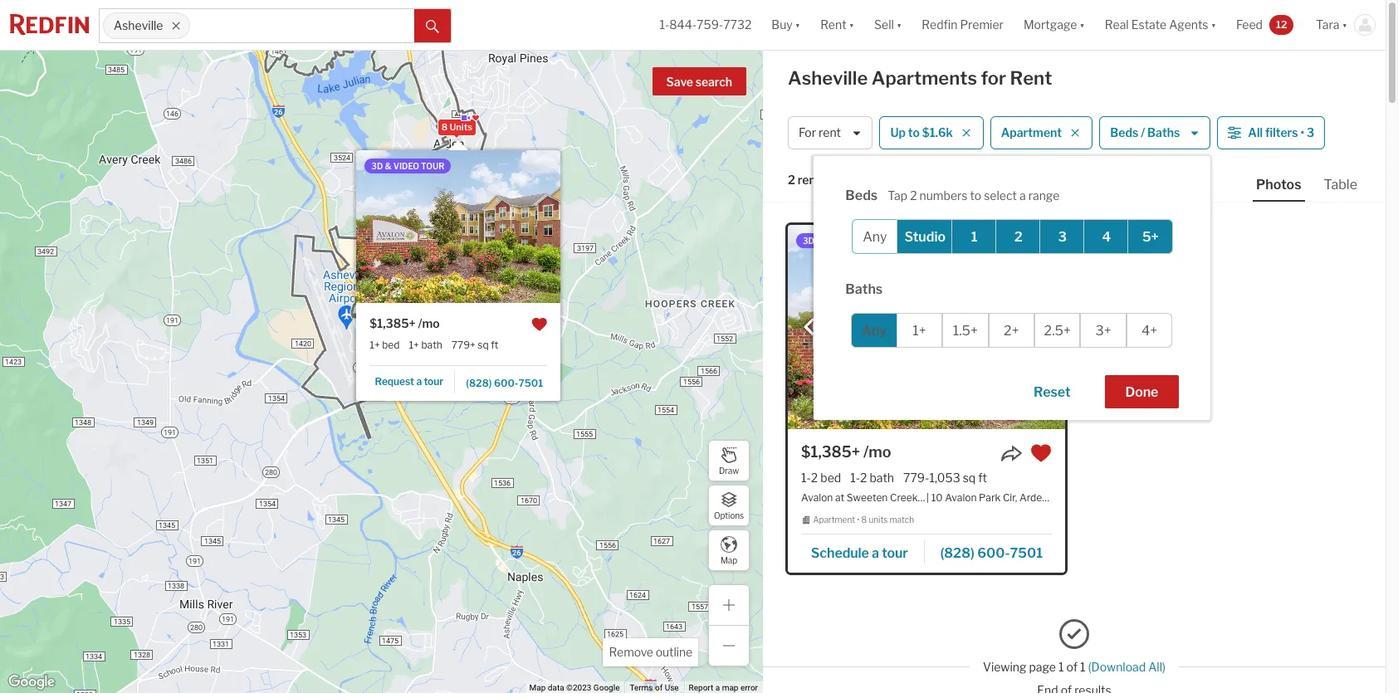 Task type: describe. For each thing, give the bounding box(es) containing it.
1-2 bed
[[802, 471, 842, 485]]

$1.6k
[[923, 126, 953, 140]]

Studio checkbox
[[897, 219, 954, 254]]

video inside map region
[[393, 161, 419, 171]]

(download
[[1089, 661, 1146, 675]]

request a tour button
[[369, 369, 455, 394]]

1+ bed
[[369, 339, 400, 351]]

avalon at sweeten creek apartments
[[802, 492, 976, 504]]

beds for beds / baths
[[1111, 126, 1139, 140]]

a for report a map error
[[716, 684, 720, 693]]

real
[[1105, 18, 1129, 32]]

done button
[[1105, 375, 1180, 409]]

up to $1.6k button
[[880, 116, 984, 150]]

outline
[[656, 645, 693, 660]]

units
[[869, 515, 888, 525]]

2 for 1-2 bed
[[811, 471, 818, 485]]

2 avalon from the left
[[945, 492, 977, 504]]

search
[[696, 75, 733, 89]]

request
[[375, 375, 414, 388]]

0 horizontal spatial of
[[655, 684, 663, 693]]

photos
[[1257, 177, 1302, 193]]

draw button
[[709, 440, 750, 482]]

Any checkbox
[[853, 219, 898, 254]]

1 vertical spatial rent
[[1011, 67, 1053, 89]]

save search
[[667, 75, 733, 89]]

asheville for asheville
[[114, 19, 163, 33]]

5 ▾ from the left
[[1212, 18, 1217, 32]]

1+ for 1+
[[913, 323, 927, 338]]

map
[[722, 684, 739, 693]]

1- for 1-844-759-7732
[[660, 18, 670, 32]]

done
[[1126, 385, 1159, 400]]

buy ▾
[[772, 18, 801, 32]]

report a map error link
[[689, 684, 758, 693]]

$1,385+ for favorite button option
[[802, 444, 861, 461]]

rent ▾ button
[[821, 0, 855, 50]]

1 horizontal spatial video
[[825, 236, 851, 246]]

viewing
[[983, 661, 1027, 675]]

1 vertical spatial •
[[857, 515, 860, 525]]

3d inside map region
[[371, 161, 383, 171]]

for
[[981, 67, 1007, 89]]

mortgage ▾
[[1024, 18, 1085, 32]]

baths inside button
[[1148, 126, 1181, 140]]

schedule a tour button
[[802, 540, 925, 565]]

7501 for request a tour
[[518, 377, 543, 390]]

4+ radio
[[1127, 313, 1173, 348]]

save
[[667, 75, 694, 89]]

numbers
[[920, 189, 968, 203]]

asheville for asheville apartments for rent
[[788, 67, 868, 89]]

759-
[[697, 18, 724, 32]]

8 inside map region
[[441, 121, 447, 133]]

ft inside dialog
[[491, 339, 498, 351]]

sweeten
[[847, 492, 888, 504]]

rent ▾
[[821, 18, 855, 32]]

bed inside map region
[[382, 339, 400, 351]]

all
[[1249, 126, 1264, 140]]

real estate agents ▾ link
[[1105, 0, 1217, 50]]

(828) 600-7501 for request a tour
[[466, 377, 543, 390]]

estate
[[1132, 18, 1167, 32]]

mortgage ▾ button
[[1024, 0, 1085, 50]]

8 units
[[441, 121, 472, 133]]

map region
[[0, 0, 813, 694]]

rent
[[819, 126, 841, 140]]

redfin premier button
[[912, 0, 1014, 50]]

779-
[[904, 471, 930, 485]]

apartment for apartment • 8 units match
[[813, 515, 856, 525]]

4
[[1103, 229, 1112, 245]]

page
[[1030, 661, 1057, 675]]

next button image
[[1036, 319, 1052, 336]]

dialog inside map region
[[356, 140, 765, 401]]

3 inside "button"
[[1307, 126, 1315, 140]]

$1,385+ /mo for favorite button option
[[802, 444, 892, 461]]

tour for request a tour
[[424, 375, 443, 388]]

2+ radio
[[989, 313, 1035, 348]]

0 vertical spatial option group
[[853, 219, 1174, 254]]

rentals
[[798, 173, 837, 187]]

redfin
[[922, 18, 958, 32]]

1 horizontal spatial to
[[971, 189, 982, 203]]

2 for tap 2 numbers to select a range
[[910, 189, 917, 203]]

for
[[799, 126, 817, 140]]

save search button
[[653, 67, 747, 96]]

remove
[[609, 645, 654, 660]]

mortgage ▾ button
[[1014, 0, 1095, 50]]

2 inside checkbox
[[1015, 229, 1023, 245]]

5+ checkbox
[[1128, 219, 1174, 254]]

park
[[979, 492, 1001, 504]]

up
[[891, 126, 906, 140]]

terms of use link
[[630, 684, 679, 693]]

3 inside checkbox
[[1059, 229, 1067, 245]]

sq inside map region
[[477, 339, 489, 351]]

1 horizontal spatial sq
[[963, 471, 976, 485]]

2 for 1-2 bath
[[861, 471, 868, 485]]

beds for beds
[[846, 188, 878, 204]]

arden,
[[1020, 492, 1051, 504]]

/mo for "favorite button" icon inside map region
[[418, 317, 440, 331]]

terms of use
[[630, 684, 679, 693]]

1 vertical spatial &
[[817, 236, 823, 246]]

779-1,053 sq ft
[[904, 471, 988, 485]]

map button
[[709, 530, 750, 571]]

dialog containing beds
[[814, 156, 1211, 420]]

28704
[[1069, 492, 1101, 504]]

beds / baths
[[1111, 126, 1181, 140]]

buy
[[772, 18, 793, 32]]

1 vertical spatial baths
[[846, 282, 883, 297]]

2 left the "rentals"
[[788, 173, 796, 187]]

1 vertical spatial 3d & video tour
[[803, 236, 876, 246]]

sell ▾
[[875, 18, 902, 32]]

reset
[[1034, 385, 1071, 400]]

1 horizontal spatial 8
[[862, 515, 867, 525]]

buy ▾ button
[[762, 0, 811, 50]]

google
[[594, 684, 620, 693]]

1-844-759-7732
[[660, 18, 752, 32]]

tara
[[1317, 18, 1340, 32]]

$1,385+ for favorite button checkbox
[[369, 317, 415, 331]]

3 checkbox
[[1040, 219, 1086, 254]]

Any radio
[[852, 313, 898, 348]]

units for 5 units
[[507, 290, 530, 302]]

1 horizontal spatial of
[[1067, 661, 1078, 675]]

$1,385+ /mo for favorite button checkbox
[[369, 317, 440, 331]]

1 horizontal spatial 1
[[1059, 661, 1064, 675]]

viewing page 1 of 1 (download all)
[[983, 661, 1166, 675]]

draw
[[719, 466, 739, 476]]

(download all) link
[[1089, 661, 1166, 675]]

1-2 bath
[[851, 471, 895, 485]]

& inside map region
[[385, 161, 391, 171]]

apartment • 8 units match
[[813, 515, 915, 525]]

report
[[689, 684, 714, 693]]

3+ radio
[[1081, 313, 1127, 348]]

range
[[1029, 189, 1060, 203]]

up to $1.6k
[[891, 126, 953, 140]]

any for studio
[[863, 229, 888, 245]]

1.5+ radio
[[943, 313, 989, 348]]

units for 8 units
[[449, 121, 472, 133]]

premier
[[961, 18, 1004, 32]]

1 vertical spatial bath
[[870, 471, 895, 485]]

• inside "button"
[[1301, 126, 1305, 140]]



Task type: locate. For each thing, give the bounding box(es) containing it.
asheville apartments for rent
[[788, 67, 1053, 89]]

/mo for favorite button option's "favorite button" icon
[[864, 444, 892, 461]]

0 horizontal spatial /mo
[[418, 317, 440, 331]]

tour left "studio" checkbox
[[853, 236, 876, 246]]

beds left /
[[1111, 126, 1139, 140]]

(828) 600-7501 link down park
[[925, 538, 1052, 566]]

1 vertical spatial units
[[507, 290, 530, 302]]

0 vertical spatial tour
[[421, 161, 444, 171]]

photo of 10 avalon park cir, arden, nc 28704 image for 3d & video tour
[[356, 150, 561, 303]]

map
[[721, 555, 738, 565], [530, 684, 546, 693]]

ft right 779+ at the left
[[491, 339, 498, 351]]

real estate agents ▾
[[1105, 18, 1217, 32]]

0 horizontal spatial 8
[[441, 121, 447, 133]]

1 horizontal spatial 3
[[1307, 126, 1315, 140]]

1+ for 1+ bath
[[409, 339, 419, 351]]

1 down tap 2 numbers to select a range
[[972, 229, 978, 245]]

1 avalon from the left
[[802, 492, 833, 504]]

2+
[[1004, 323, 1020, 338]]

units
[[449, 121, 472, 133], [507, 290, 530, 302]]

0 vertical spatial ft
[[491, 339, 498, 351]]

▾ for sell ▾
[[897, 18, 902, 32]]

1+ right any radio
[[913, 323, 927, 338]]

1 horizontal spatial 1-
[[802, 471, 811, 485]]

• right filters
[[1301, 126, 1305, 140]]

asheville down rent ▾ button
[[788, 67, 868, 89]]

cir,
[[1003, 492, 1018, 504]]

report a map error
[[689, 684, 758, 693]]

2.5+
[[1045, 323, 1071, 338]]

$1,385+ /mo
[[369, 317, 440, 331], [802, 444, 892, 461]]

1 vertical spatial tour
[[853, 236, 876, 246]]

600- inside map region
[[494, 377, 518, 390]]

7501
[[518, 377, 543, 390], [1011, 546, 1043, 561]]

0 vertical spatial sq
[[477, 339, 489, 351]]

0 vertical spatial units
[[449, 121, 472, 133]]

None search field
[[190, 9, 414, 42]]

1 horizontal spatial /mo
[[864, 444, 892, 461]]

0 horizontal spatial •
[[857, 515, 860, 525]]

1.5+
[[953, 323, 978, 338]]

1 horizontal spatial tour
[[853, 236, 876, 246]]

to left select on the top right
[[971, 189, 982, 203]]

4 ▾ from the left
[[1080, 18, 1085, 32]]

(828) 600-7501 link for schedule a tour
[[925, 538, 1052, 566]]

1- up sweeten
[[851, 471, 861, 485]]

(828) 600-7501 link inside dialog
[[455, 371, 547, 393]]

ft up park
[[979, 471, 988, 485]]

1 vertical spatial of
[[655, 684, 663, 693]]

at
[[836, 492, 845, 504]]

1 vertical spatial option group
[[852, 313, 1173, 348]]

0 vertical spatial any
[[863, 229, 888, 245]]

1-
[[660, 18, 670, 32], [802, 471, 811, 485], [851, 471, 861, 485]]

3d
[[371, 161, 383, 171], [803, 236, 815, 246]]

photo of 10 avalon park cir, arden, nc 28704 image for $1,385+
[[788, 225, 1066, 429]]

of left the use
[[655, 684, 663, 693]]

options
[[714, 510, 744, 520]]

3d & video tour inside dialog
[[371, 161, 444, 171]]

1 horizontal spatial rent
[[1011, 67, 1053, 89]]

• left units
[[857, 515, 860, 525]]

redfin premier
[[922, 18, 1004, 32]]

0 horizontal spatial 3d & video tour
[[371, 161, 444, 171]]

of
[[1067, 661, 1078, 675], [655, 684, 663, 693]]

0 horizontal spatial dialog
[[356, 140, 765, 401]]

agents
[[1170, 18, 1209, 32]]

tour inside dialog
[[421, 161, 444, 171]]

▾ right sell
[[897, 18, 902, 32]]

1 horizontal spatial bath
[[870, 471, 895, 485]]

apartment
[[1001, 126, 1063, 140], [813, 515, 856, 525]]

0 horizontal spatial to
[[909, 126, 920, 140]]

to right up
[[909, 126, 920, 140]]

1 right page
[[1059, 661, 1064, 675]]

tour for schedule a tour
[[882, 546, 908, 561]]

0 vertical spatial favorite button image
[[531, 317, 547, 333]]

1+ right '1+ bed'
[[409, 339, 419, 351]]

any left 1+ option
[[862, 323, 887, 338]]

remove asheville image
[[171, 21, 181, 31]]

0 horizontal spatial video
[[393, 161, 419, 171]]

2.5+ radio
[[1035, 313, 1081, 348]]

10
[[932, 492, 943, 504]]

(828) 600-7501 down 779+ sq ft
[[466, 377, 543, 390]]

$1,385+ inside dialog
[[369, 317, 415, 331]]

(828) 600-7501 link down 779+ sq ft
[[455, 371, 547, 393]]

▾ left sell
[[849, 18, 855, 32]]

1+ radio
[[897, 313, 943, 348]]

•
[[1301, 126, 1305, 140], [857, 515, 860, 525]]

1- left 759-
[[660, 18, 670, 32]]

all)
[[1149, 661, 1166, 675]]

2 checkbox
[[996, 219, 1042, 254]]

schedule a tour
[[811, 546, 908, 561]]

(828) for schedule a tour
[[941, 546, 975, 561]]

▾ right buy
[[795, 18, 801, 32]]

2 horizontal spatial 1
[[1081, 661, 1086, 675]]

map data ©2023 google
[[530, 684, 620, 693]]

7501 inside map region
[[518, 377, 543, 390]]

5
[[499, 290, 505, 302]]

(828) 600-7501 inside map region
[[466, 377, 543, 390]]

asheville left remove asheville icon
[[114, 19, 163, 33]]

schedule
[[811, 546, 870, 561]]

for rent
[[799, 126, 841, 140]]

1 horizontal spatial •
[[1301, 126, 1305, 140]]

1 horizontal spatial apartment
[[1001, 126, 1063, 140]]

0 vertical spatial apartments
[[872, 67, 978, 89]]

1 vertical spatial favorite button image
[[1031, 443, 1052, 464]]

0 vertical spatial 3d
[[371, 161, 383, 171]]

submit search image
[[426, 20, 439, 33]]

(828) 600-7501 link
[[455, 371, 547, 393], [925, 538, 1052, 566]]

1 vertical spatial tour
[[882, 546, 908, 561]]

map left data
[[530, 684, 546, 693]]

1 horizontal spatial 1+
[[409, 339, 419, 351]]

a inside region
[[416, 375, 422, 388]]

all filters • 3 button
[[1218, 116, 1326, 150]]

▾ right mortgage
[[1080, 18, 1085, 32]]

remove outline
[[609, 645, 693, 660]]

1 vertical spatial apartment
[[813, 515, 856, 525]]

0 vertical spatial apartment
[[1001, 126, 1063, 140]]

0 horizontal spatial avalon
[[802, 492, 833, 504]]

▾ for rent ▾
[[849, 18, 855, 32]]

dialog
[[356, 140, 765, 401], [814, 156, 1211, 420]]

beds inside button
[[1111, 126, 1139, 140]]

feed
[[1237, 18, 1263, 32]]

$1,385+ /mo inside dialog
[[369, 317, 440, 331]]

600- down park
[[978, 546, 1011, 561]]

(828) 600-7501 for schedule a tour
[[941, 546, 1043, 561]]

map down options
[[721, 555, 738, 565]]

google image
[[4, 672, 59, 694]]

1 vertical spatial map
[[530, 684, 546, 693]]

bath inside dialog
[[421, 339, 442, 351]]

a down units
[[872, 546, 880, 561]]

0 horizontal spatial 600-
[[494, 377, 518, 390]]

4 checkbox
[[1084, 219, 1130, 254]]

3d & video tour down the "rentals"
[[803, 236, 876, 246]]

bath left 779+ at the left
[[421, 339, 442, 351]]

1 vertical spatial ft
[[979, 471, 988, 485]]

3+
[[1096, 323, 1112, 338]]

tour inside 'request a tour' button
[[424, 375, 443, 388]]

$1,385+ /mo up '1+ bed'
[[369, 317, 440, 331]]

a right the request
[[416, 375, 422, 388]]

beds left tap in the top of the page
[[846, 188, 878, 204]]

$1,385+ /mo up 1-2 bed
[[802, 444, 892, 461]]

1 horizontal spatial tour
[[882, 546, 908, 561]]

0 vertical spatial video
[[393, 161, 419, 171]]

0 vertical spatial &
[[385, 161, 391, 171]]

$1,385+ up '1+ bed'
[[369, 317, 415, 331]]

▾ for tara ▾
[[1343, 18, 1348, 32]]

remove apartment image
[[1071, 128, 1081, 138]]

2 rentals
[[788, 173, 837, 187]]

0 horizontal spatial tour
[[421, 161, 444, 171]]

apartment button
[[991, 116, 1093, 150]]

(828) 600-7501 link for request a tour
[[455, 371, 547, 393]]

photo of 10 avalon park cir, arden, nc 28704 image
[[356, 150, 561, 303], [561, 150, 765, 303], [788, 225, 1066, 429]]

tara ▾
[[1317, 18, 1348, 32]]

3 right filters
[[1307, 126, 1315, 140]]

1 vertical spatial 3d
[[803, 236, 815, 246]]

0 horizontal spatial bed
[[382, 339, 400, 351]]

©2023
[[567, 684, 592, 693]]

1 left (download
[[1081, 661, 1086, 675]]

0 vertical spatial (828) 600-7501
[[466, 377, 543, 390]]

▾ for buy ▾
[[795, 18, 801, 32]]

0 horizontal spatial apartment
[[813, 515, 856, 525]]

/mo inside map region
[[418, 317, 440, 331]]

(828) down 779+ sq ft
[[466, 377, 492, 390]]

tap
[[888, 189, 908, 203]]

0 horizontal spatial &
[[385, 161, 391, 171]]

3d & video tour
[[371, 161, 444, 171], [803, 236, 876, 246]]

favorite button image for favorite button checkbox
[[531, 317, 547, 333]]

1- for 1-2 bed
[[802, 471, 811, 485]]

0 vertical spatial /mo
[[418, 317, 440, 331]]

table
[[1324, 177, 1358, 193]]

3 ▾ from the left
[[897, 18, 902, 32]]

a for schedule a tour
[[872, 546, 880, 561]]

2 horizontal spatial 1-
[[851, 471, 861, 485]]

sq right 779+ at the left
[[477, 339, 489, 351]]

0 horizontal spatial tour
[[424, 375, 443, 388]]

0 horizontal spatial $1,385+ /mo
[[369, 317, 440, 331]]

2 right 1 option
[[1015, 229, 1023, 245]]

rent right for
[[1011, 67, 1053, 89]]

favorite button image
[[531, 317, 547, 333], [1031, 443, 1052, 464]]

12
[[1277, 18, 1288, 31]]

data
[[548, 684, 565, 693]]

tour down 1+ bath
[[424, 375, 443, 388]]

1 horizontal spatial units
[[507, 290, 530, 302]]

bath up "avalon at sweeten creek apartments"
[[870, 471, 895, 485]]

error
[[741, 684, 758, 693]]

1 horizontal spatial 3d
[[803, 236, 815, 246]]

option group
[[853, 219, 1174, 254], [852, 313, 1173, 348]]

sell ▾ button
[[875, 0, 902, 50]]

any inside option
[[863, 229, 888, 245]]

1 vertical spatial bed
[[821, 471, 842, 485]]

0 vertical spatial 600-
[[494, 377, 518, 390]]

sq right 1,053
[[963, 471, 976, 485]]

1 horizontal spatial ft
[[979, 471, 988, 485]]

rent inside dropdown button
[[821, 18, 847, 32]]

7501 down arden,
[[1011, 546, 1043, 561]]

1 vertical spatial /mo
[[864, 444, 892, 461]]

1 horizontal spatial dialog
[[814, 156, 1211, 420]]

apartment inside button
[[1001, 126, 1063, 140]]

tour down match
[[882, 546, 908, 561]]

any inside radio
[[862, 323, 887, 338]]

/mo up 1+ bath
[[418, 317, 440, 331]]

tour inside schedule a tour button
[[882, 546, 908, 561]]

apartments up up to $1.6k
[[872, 67, 978, 89]]

2 up sweeten
[[861, 471, 868, 485]]

0 vertical spatial 3d & video tour
[[371, 161, 444, 171]]

0 horizontal spatial (828)
[[466, 377, 492, 390]]

nc
[[1053, 492, 1067, 504]]

apartment down at
[[813, 515, 856, 525]]

bed left 1+ bath
[[382, 339, 400, 351]]

mortgage
[[1024, 18, 1078, 32]]

real estate agents ▾ button
[[1095, 0, 1227, 50]]

0 horizontal spatial ft
[[491, 339, 498, 351]]

map for map data ©2023 google
[[530, 684, 546, 693]]

1 checkbox
[[952, 219, 998, 254]]

a for request a tour
[[416, 375, 422, 388]]

1 vertical spatial (828)
[[941, 546, 975, 561]]

1 vertical spatial to
[[971, 189, 982, 203]]

600- for request a tour
[[494, 377, 518, 390]]

1 inside 1 option
[[972, 229, 978, 245]]

0 vertical spatial rent
[[821, 18, 847, 32]]

favorite button image inside map region
[[531, 317, 547, 333]]

1 vertical spatial $1,385+
[[802, 444, 861, 461]]

(828) 600-7501 down park
[[941, 546, 1043, 561]]

bed up at
[[821, 471, 842, 485]]

1- left "1-2 bath"
[[802, 471, 811, 485]]

7501 down favorite button checkbox
[[518, 377, 543, 390]]

1 vertical spatial apartments
[[920, 492, 976, 504]]

0 horizontal spatial baths
[[846, 282, 883, 297]]

▾ right tara
[[1343, 18, 1348, 32]]

600- for schedule a tour
[[978, 546, 1011, 561]]

options button
[[709, 485, 750, 527]]

7501 for schedule a tour
[[1011, 546, 1043, 561]]

(828) for request a tour
[[466, 377, 492, 390]]

1 horizontal spatial (828) 600-7501
[[941, 546, 1043, 561]]

dialog containing $1,385+
[[356, 140, 765, 401]]

tap 2 numbers to select a range
[[888, 189, 1060, 203]]

1+ up the request
[[369, 339, 380, 351]]

0 vertical spatial of
[[1067, 661, 1078, 675]]

any left "studio" checkbox
[[863, 229, 888, 245]]

1 vertical spatial any
[[862, 323, 887, 338]]

buy ▾ button
[[772, 0, 801, 50]]

any for 1+
[[862, 323, 887, 338]]

rent ▾ button
[[811, 0, 865, 50]]

1 horizontal spatial beds
[[1111, 126, 1139, 140]]

request a tour
[[375, 375, 443, 388]]

favorite button image for favorite button option
[[1031, 443, 1052, 464]]

0 vertical spatial 8
[[441, 121, 447, 133]]

1 vertical spatial (828) 600-7501 link
[[925, 538, 1052, 566]]

0 vertical spatial bed
[[382, 339, 400, 351]]

beds inside dialog
[[846, 188, 878, 204]]

a left map
[[716, 684, 720, 693]]

favorite button checkbox
[[531, 317, 547, 333]]

favorite button checkbox
[[1031, 443, 1052, 464]]

2 ▾ from the left
[[849, 18, 855, 32]]

0 horizontal spatial rent
[[821, 18, 847, 32]]

3 right "2" checkbox
[[1059, 229, 1067, 245]]

1- for 1-2 bath
[[851, 471, 861, 485]]

(828) down the '10'
[[941, 546, 975, 561]]

remove up to $1.6k image
[[962, 128, 972, 138]]

/mo up "1-2 bath"
[[864, 444, 892, 461]]

apartment for apartment
[[1001, 126, 1063, 140]]

1 vertical spatial 8
[[862, 515, 867, 525]]

1+ for 1+ bed
[[369, 339, 380, 351]]

0 vertical spatial baths
[[1148, 126, 1181, 140]]

0 vertical spatial 7501
[[518, 377, 543, 390]]

5 units
[[499, 290, 530, 302]]

reset button
[[1013, 375, 1092, 409]]

/
[[1141, 126, 1146, 140]]

600-
[[494, 377, 518, 390], [978, 546, 1011, 561]]

1 horizontal spatial asheville
[[788, 67, 868, 89]]

600- down 779+ sq ft
[[494, 377, 518, 390]]

apartments down 779-1,053 sq ft
[[920, 492, 976, 504]]

779+
[[451, 339, 475, 351]]

0 vertical spatial (828) 600-7501 link
[[455, 371, 547, 393]]

map for map
[[721, 555, 738, 565]]

baths right /
[[1148, 126, 1181, 140]]

0 horizontal spatial 3d
[[371, 161, 383, 171]]

1 horizontal spatial bed
[[821, 471, 842, 485]]

3d & video tour down 8 units
[[371, 161, 444, 171]]

apartment left remove apartment image
[[1001, 126, 1063, 140]]

| 10 avalon park cir, arden, nc 28704
[[927, 492, 1101, 504]]

7732
[[724, 18, 752, 32]]

0 vertical spatial to
[[909, 126, 920, 140]]

$1,385+ up 1-2 bed
[[802, 444, 861, 461]]

previous button image
[[802, 319, 818, 336]]

2 horizontal spatial 1+
[[913, 323, 927, 338]]

baths up any radio
[[846, 282, 883, 297]]

0 vertical spatial •
[[1301, 126, 1305, 140]]

all filters • 3
[[1249, 126, 1315, 140]]

to inside up to $1.6k 'button'
[[909, 126, 920, 140]]

1 vertical spatial 3
[[1059, 229, 1067, 245]]

8
[[441, 121, 447, 133], [862, 515, 867, 525]]

0 vertical spatial beds
[[1111, 126, 1139, 140]]

(828) inside dialog
[[466, 377, 492, 390]]

1 ▾ from the left
[[795, 18, 801, 32]]

0 vertical spatial $1,385+ /mo
[[369, 317, 440, 331]]

(828) 600-7501
[[466, 377, 543, 390], [941, 546, 1043, 561]]

779+ sq ft
[[451, 339, 498, 351]]

match
[[890, 515, 915, 525]]

map inside button
[[721, 555, 738, 565]]

avalon down 1-2 bed
[[802, 492, 833, 504]]

1 vertical spatial video
[[825, 236, 851, 246]]

0 horizontal spatial 1
[[972, 229, 978, 245]]

6 ▾ from the left
[[1343, 18, 1348, 32]]

1 horizontal spatial 7501
[[1011, 546, 1043, 561]]

1 vertical spatial (828) 600-7501
[[941, 546, 1043, 561]]

a left range
[[1020, 189, 1026, 203]]

avalon
[[802, 492, 833, 504], [945, 492, 977, 504]]

▾ for mortgage ▾
[[1080, 18, 1085, 32]]

1+ inside option
[[913, 323, 927, 338]]

any
[[863, 229, 888, 245], [862, 323, 887, 338]]

2 right tap in the top of the page
[[910, 189, 917, 203]]

rent right buy ▾
[[821, 18, 847, 32]]

1+ bath
[[409, 339, 442, 351]]

▾ right agents
[[1212, 18, 1217, 32]]

2 left "1-2 bath"
[[811, 471, 818, 485]]

tour down 8 units
[[421, 161, 444, 171]]

of right page
[[1067, 661, 1078, 675]]

avalon right the '10'
[[945, 492, 977, 504]]

1 horizontal spatial &
[[817, 236, 823, 246]]



Task type: vqa. For each thing, say whether or not it's contained in the screenshot.
the left 8
yes



